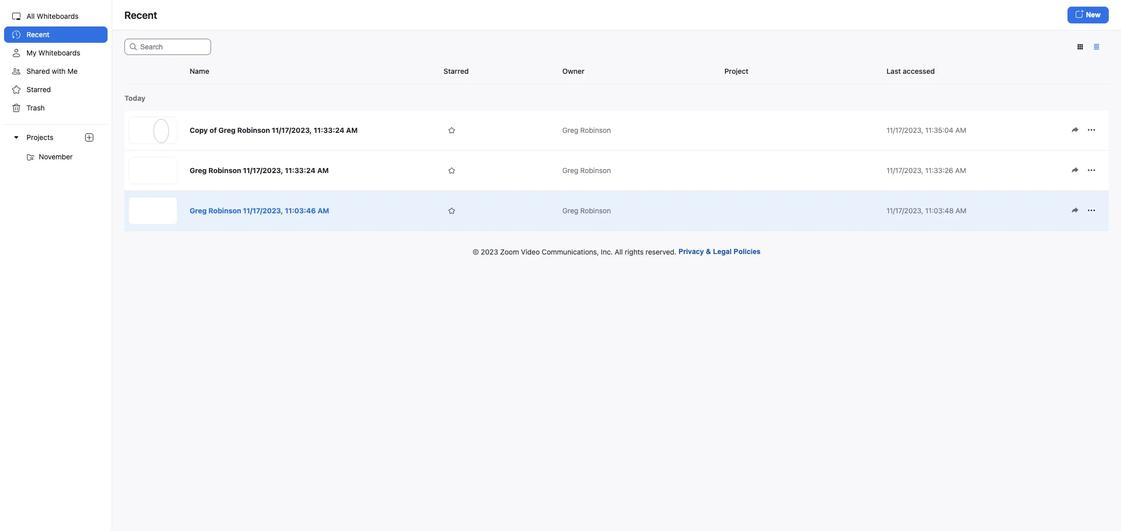 Task type: vqa. For each thing, say whether or not it's contained in the screenshot.
11/17/2023, 11:03:48 am
yes



Task type: locate. For each thing, give the bounding box(es) containing it.
share image left more options for copy of greg robinson 11/17/2023, 11:33:24 am icon at the top right of page
[[1071, 125, 1080, 135]]

thumbnail of greg robinson 11/17/2023, 11:33:24 am image
[[129, 158, 177, 184]]

greg robinson
[[563, 126, 611, 135], [563, 166, 611, 175], [563, 207, 611, 215]]

11/17/2023,
[[272, 126, 312, 135], [887, 126, 924, 135], [243, 166, 283, 175], [887, 166, 924, 175], [243, 207, 283, 215], [887, 207, 924, 215]]

privacy & legal policies button
[[679, 244, 761, 260]]

list mode, selected image
[[1089, 42, 1105, 52]]

11:33:24
[[314, 126, 344, 135], [285, 166, 316, 175]]

menu item containing projects
[[0, 124, 112, 165]]

greg robinson 11/17/2023, 11:33:24 am
[[190, 166, 329, 175]]

recent up my
[[27, 30, 50, 39]]

1 vertical spatial application
[[1067, 163, 1105, 179]]

0 horizontal spatial all
[[27, 12, 35, 20]]

application up 'more options for greg robinson 11/17/2023, 11:03:46 am' icon
[[1067, 163, 1105, 179]]

trash
[[27, 104, 45, 112]]

2 application from the top
[[1067, 163, 1105, 179]]

more options for copy of greg robinson 11/17/2023, 11:33:24 am image
[[1084, 125, 1100, 135]]

share image
[[1071, 125, 1080, 135], [1071, 166, 1080, 175], [1071, 206, 1080, 215]]

owner
[[563, 67, 585, 75]]

0 horizontal spatial recent
[[27, 30, 50, 39]]

inc.
[[601, 248, 613, 256]]

my
[[27, 48, 36, 57]]

&
[[706, 248, 711, 256]]

shared with me
[[27, 67, 78, 75]]

greg
[[219, 126, 236, 135], [563, 126, 579, 135], [190, 166, 207, 175], [563, 166, 579, 175], [190, 207, 207, 215], [563, 207, 579, 215]]

application up more options for greg robinson 11/17/2023, 11:33:24 am icon
[[1067, 122, 1105, 139]]

all whiteboards
[[27, 12, 79, 20]]

whiteboards up with
[[38, 48, 80, 57]]

all
[[27, 12, 35, 20], [615, 248, 623, 256]]

0 horizontal spatial starred
[[27, 85, 51, 94]]

1 vertical spatial starred
[[27, 85, 51, 94]]

share image for 11/17/2023, 11:35:04 am
[[1071, 125, 1080, 135]]

©
[[473, 248, 479, 256]]

application
[[1067, 122, 1105, 139], [1067, 163, 1105, 179], [1067, 203, 1105, 219]]

2 cell from the top
[[721, 151, 883, 191]]

whiteboards up recent menu item on the left top of the page
[[37, 12, 79, 20]]

filled image
[[12, 31, 20, 39]]

1 horizontal spatial starred
[[444, 67, 469, 75]]

reserved.
[[646, 248, 677, 256]]

1 vertical spatial all
[[615, 248, 623, 256]]

click to star the whiteboard copy of greg robinson 11/17/2023, 11:33:24 am image
[[448, 126, 455, 135]]

recent up search text field
[[124, 9, 157, 21]]

1 cell from the top
[[721, 111, 883, 151]]

whiteboards
[[37, 12, 79, 20], [38, 48, 80, 57]]

accessed
[[903, 67, 935, 75]]

0 vertical spatial application
[[1067, 122, 1105, 139]]

menu bar
[[0, 0, 112, 532]]

application down more options for greg robinson 11/17/2023, 11:33:24 am icon
[[1067, 203, 1105, 219]]

3 share image from the top
[[1071, 206, 1080, 215]]

1 vertical spatial whiteboards
[[38, 48, 80, 57]]

2 greg robinson from the top
[[563, 166, 611, 175]]

0 vertical spatial all
[[27, 12, 35, 20]]

name
[[190, 67, 209, 75]]

0 vertical spatial whiteboards
[[37, 12, 79, 20]]

3 cell from the top
[[721, 191, 883, 232]]

greg robinson for copy of greg robinson 11/17/2023, 11:33:24 am
[[563, 126, 611, 135]]

1 application from the top
[[1067, 122, 1105, 139]]

share image for 11/17/2023, 11:33:26 am
[[1071, 166, 1080, 175]]

11/17/2023, 11:35:04 am
[[887, 126, 967, 135]]

whiteboards for all whiteboards
[[37, 12, 79, 20]]

1 share image from the top
[[1071, 125, 1080, 135]]

2 vertical spatial greg robinson
[[563, 207, 611, 215]]

click to star the whiteboard greg robinson 11/17/2023, 11:03:46 am image
[[448, 206, 455, 215]]

projects
[[27, 133, 53, 142]]

3 application from the top
[[1067, 203, 1105, 219]]

11:03:46
[[285, 207, 316, 215]]

whiteboards inside the all whiteboards menu item
[[37, 12, 79, 20]]

share image left 'more options for greg robinson 11/17/2023, 11:03:46 am' icon
[[1071, 206, 1080, 215]]

1 vertical spatial greg robinson
[[563, 166, 611, 175]]

november image
[[27, 154, 35, 162]]

whiteboards inside my whiteboards menu item
[[38, 48, 80, 57]]

0 vertical spatial greg robinson
[[563, 126, 611, 135]]

last
[[887, 67, 901, 75]]

2 vertical spatial application
[[1067, 203, 1105, 219]]

11/17/2023, 11:03:48 am
[[887, 207, 967, 215]]

greg robinson 11/17/2023, 11:03:46 am
[[190, 207, 329, 215]]

cell
[[721, 111, 883, 151], [721, 151, 883, 191], [721, 191, 883, 232]]

shared with me menu item
[[4, 63, 108, 80]]

cell for 11/17/2023, 11:03:48 am
[[721, 191, 883, 232]]

all whiteboards menu item
[[4, 8, 108, 24]]

menu item
[[0, 124, 112, 165]]

legal
[[713, 248, 732, 256]]

copy of greg robinson 11/17/2023, 11:33:24 am
[[190, 126, 358, 135]]

3 greg robinson from the top
[[563, 207, 611, 215]]

2 vertical spatial share image
[[1071, 206, 1080, 215]]

starred
[[444, 67, 469, 75], [27, 85, 51, 94]]

1 vertical spatial 11:33:24
[[285, 166, 316, 175]]

whiteboards for my whiteboards
[[38, 48, 80, 57]]

am
[[346, 126, 358, 135], [956, 126, 967, 135], [317, 166, 329, 175], [956, 166, 966, 175], [318, 207, 329, 215], [956, 207, 967, 215]]

2 share image from the top
[[1071, 166, 1080, 175]]

0 vertical spatial starred
[[444, 67, 469, 75]]

0 vertical spatial share image
[[1071, 125, 1080, 135]]

me
[[67, 67, 78, 75]]

all up recent menu item on the left top of the page
[[27, 12, 35, 20]]

1 greg robinson from the top
[[563, 126, 611, 135]]

1 horizontal spatial recent
[[124, 9, 157, 21]]

all right inc. on the right of the page
[[615, 248, 623, 256]]

1 vertical spatial share image
[[1071, 166, 1080, 175]]

more options for greg robinson 11/17/2023, 11:03:46 am image
[[1084, 206, 1100, 215]]

my whiteboards
[[27, 48, 80, 57]]

robinson
[[237, 126, 270, 135], [581, 126, 611, 135], [209, 166, 241, 175], [581, 166, 611, 175], [209, 207, 241, 215], [581, 207, 611, 215]]

share image left more options for greg robinson 11/17/2023, 11:33:24 am icon
[[1071, 166, 1080, 175]]

privacy
[[679, 248, 704, 256]]

recent
[[124, 9, 157, 21], [27, 30, 50, 39]]

1 vertical spatial recent
[[27, 30, 50, 39]]

new button
[[1068, 7, 1109, 23]]



Task type: describe. For each thing, give the bounding box(es) containing it.
11:03:48
[[926, 207, 954, 215]]

1 horizontal spatial all
[[615, 248, 623, 256]]

last accessed
[[887, 67, 935, 75]]

video
[[521, 248, 540, 256]]

11:33:26
[[926, 166, 954, 175]]

recent inside menu item
[[27, 30, 50, 39]]

more options for greg robinson 11/17/2023, 11:33:24 am image
[[1084, 166, 1100, 175]]

starred menu item
[[4, 82, 108, 98]]

project
[[725, 67, 749, 75]]

greg robinson for greg robinson 11/17/2023, 11:33:24 am
[[563, 166, 611, 175]]

application for 11/17/2023, 11:03:48 am
[[1067, 203, 1105, 219]]

today
[[124, 94, 146, 103]]

application for 11/17/2023, 11:33:26 am
[[1067, 163, 1105, 179]]

thumbnail of copy of greg robinson 11/17/2023, 11:33:24 am image
[[129, 117, 177, 144]]

greg robinson for greg robinson 11/17/2023, 11:03:46 am
[[563, 207, 611, 215]]

Search text field
[[124, 39, 211, 55]]

click to star the whiteboard greg robinson 11/17/2023, 11:33:24 am image
[[448, 166, 455, 175]]

new
[[1086, 11, 1101, 19]]

application for 11/17/2023, 11:35:04 am
[[1067, 122, 1105, 139]]

thumbnail of greg robinson 11/17/2023, 11:03:46 am image
[[129, 198, 177, 224]]

my whiteboards menu item
[[4, 45, 108, 61]]

cell for 11/17/2023, 11:33:26 am
[[721, 151, 883, 191]]

november
[[39, 152, 73, 161]]

zoom
[[500, 248, 519, 256]]

recent menu item
[[4, 27, 108, 43]]

november menu item
[[4, 149, 108, 165]]

menu bar containing all whiteboards
[[0, 0, 112, 532]]

copy
[[190, 126, 208, 135]]

trash menu item
[[4, 100, 108, 116]]

11/17/2023, 11:33:26 am
[[887, 166, 966, 175]]

all inside menu item
[[27, 12, 35, 20]]

© 2023 zoom video communications, inc. all rights reserved. privacy & legal policies
[[473, 248, 761, 256]]

0 vertical spatial 11:33:24
[[314, 126, 344, 135]]

rights
[[625, 248, 644, 256]]

2023
[[481, 248, 498, 256]]

policies
[[734, 248, 761, 256]]

communications,
[[542, 248, 599, 256]]

0 vertical spatial recent
[[124, 9, 157, 21]]

grid mode, not selected image
[[1072, 42, 1089, 52]]

with
[[52, 67, 66, 75]]

cell for 11/17/2023, 11:35:04 am
[[721, 111, 883, 151]]

11:35:04
[[926, 126, 954, 135]]

of
[[210, 126, 217, 135]]

shared
[[27, 67, 50, 75]]

starred inside "menu item"
[[27, 85, 51, 94]]

share image for 11/17/2023, 11:03:48 am
[[1071, 206, 1080, 215]]



